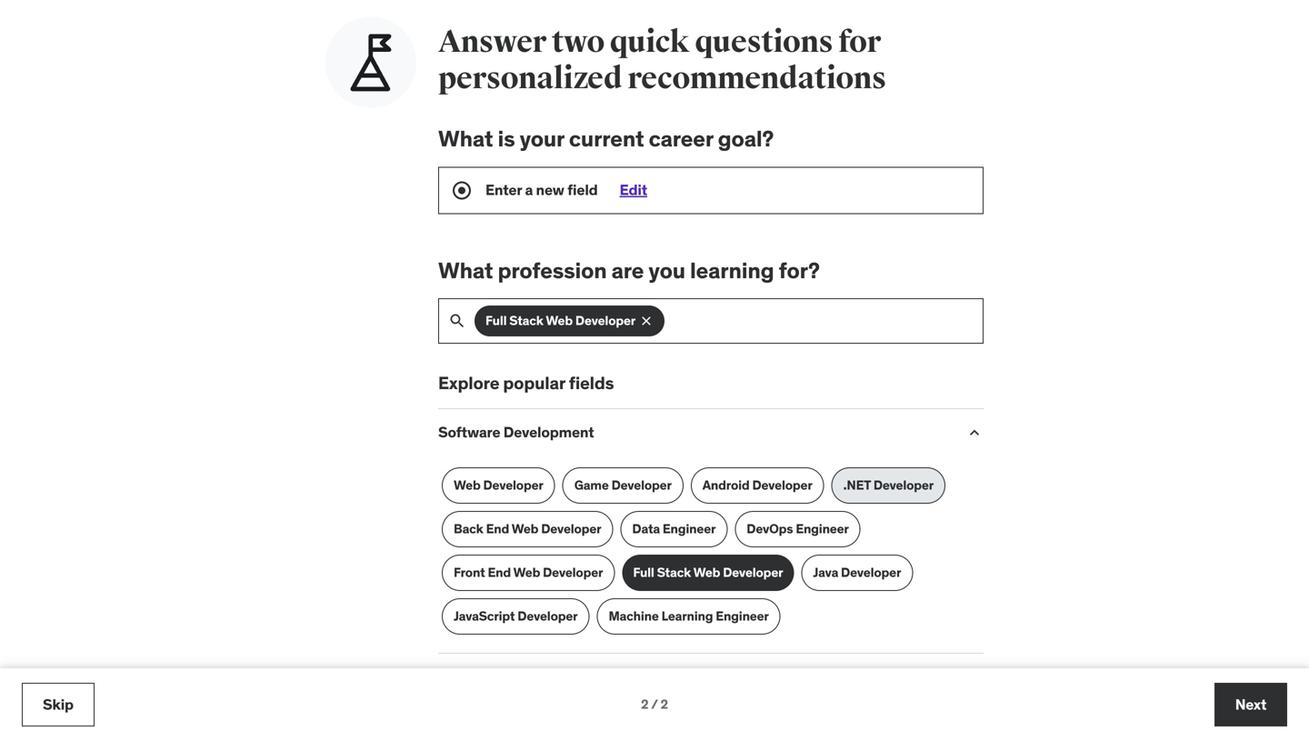Task type: locate. For each thing, give the bounding box(es) containing it.
end right front
[[488, 564, 511, 581]]

what is your current career goal?
[[438, 125, 774, 152]]

stack
[[509, 313, 544, 329], [657, 564, 691, 581]]

developer right java in the bottom of the page
[[841, 564, 901, 581]]

game
[[574, 477, 609, 493]]

software development
[[438, 423, 594, 441]]

java developer button
[[802, 555, 913, 591]]

android
[[703, 477, 750, 493]]

full for the top full stack web developer button
[[486, 313, 507, 329]]

2 what from the top
[[438, 257, 493, 284]]

1 horizontal spatial full
[[633, 564, 654, 581]]

recommendations
[[628, 60, 886, 97]]

end for front
[[488, 564, 511, 581]]

engineer for data engineer
[[663, 521, 716, 537]]

web for back end web developer button
[[512, 521, 539, 537]]

end inside "button"
[[488, 564, 511, 581]]

1 vertical spatial stack
[[657, 564, 691, 581]]

end
[[486, 521, 509, 537], [488, 564, 511, 581]]

stack down data engineer button
[[657, 564, 691, 581]]

2 2 from the left
[[661, 696, 668, 713]]

front end web developer button
[[442, 555, 615, 591]]

full stack web developer
[[486, 313, 636, 329], [633, 564, 783, 581]]

.net developer
[[844, 477, 934, 493]]

developer up back end web developer
[[483, 477, 544, 493]]

1 what from the top
[[438, 125, 493, 152]]

0 vertical spatial what
[[438, 125, 493, 152]]

java
[[813, 564, 839, 581]]

stack down profession
[[509, 313, 544, 329]]

developer up data
[[612, 477, 672, 493]]

full stack web developer down profession
[[486, 313, 636, 329]]

1 vertical spatial full
[[633, 564, 654, 581]]

2 / 2
[[641, 696, 668, 713]]

profession
[[498, 257, 607, 284]]

developer down the devops
[[723, 564, 783, 581]]

devops engineer button
[[735, 511, 861, 547]]

deselect image
[[639, 314, 654, 328]]

a
[[525, 180, 533, 199]]

popular
[[503, 372, 565, 394]]

0 vertical spatial full stack web developer
[[486, 313, 636, 329]]

android developer button
[[691, 467, 824, 504]]

developer
[[576, 313, 636, 329], [483, 477, 544, 493], [612, 477, 672, 493], [752, 477, 813, 493], [874, 477, 934, 493], [541, 521, 601, 537], [543, 564, 603, 581], [723, 564, 783, 581], [841, 564, 901, 581], [518, 608, 578, 624]]

web down back end web developer button
[[513, 564, 540, 581]]

skip
[[43, 695, 74, 714]]

web inside "button"
[[513, 564, 540, 581]]

enter a new field
[[486, 180, 598, 199]]

what up submit search image
[[438, 257, 493, 284]]

engineer right data
[[663, 521, 716, 537]]

web inside button
[[512, 521, 539, 537]]

1 vertical spatial what
[[438, 257, 493, 284]]

web down profession
[[546, 313, 573, 329]]

your
[[520, 125, 564, 152]]

full stack web developer button
[[475, 306, 665, 337], [622, 555, 794, 591]]

android developer
[[703, 477, 813, 493]]

skip link
[[22, 683, 95, 727]]

engineer up java in the bottom of the page
[[796, 521, 849, 537]]

web
[[546, 313, 573, 329], [454, 477, 481, 493], [512, 521, 539, 537], [513, 564, 540, 581], [694, 564, 720, 581]]

web up front end web developer
[[512, 521, 539, 537]]

full
[[486, 313, 507, 329], [633, 564, 654, 581]]

full down data
[[633, 564, 654, 581]]

0 horizontal spatial full
[[486, 313, 507, 329]]

next
[[1236, 695, 1267, 714]]

2
[[641, 696, 649, 713], [661, 696, 668, 713]]

personalized
[[438, 60, 622, 97]]

next button
[[1215, 683, 1288, 727]]

web for the top full stack web developer button
[[546, 313, 573, 329]]

full stack web developer button up machine learning engineer
[[622, 555, 794, 591]]

submit search image
[[448, 312, 466, 330]]

two
[[552, 23, 605, 61]]

what
[[438, 125, 493, 152], [438, 257, 493, 284]]

are
[[612, 257, 644, 284]]

small image
[[966, 424, 984, 442]]

0 horizontal spatial 2
[[641, 696, 649, 713]]

0 vertical spatial stack
[[509, 313, 544, 329]]

javascript developer
[[454, 608, 578, 624]]

.net developer button
[[832, 467, 946, 504]]

machine learning engineer button
[[597, 598, 781, 635]]

developer left deselect image
[[576, 313, 636, 329]]

stack for bottommost full stack web developer button
[[657, 564, 691, 581]]

0 vertical spatial end
[[486, 521, 509, 537]]

1 horizontal spatial stack
[[657, 564, 691, 581]]

2 left /
[[641, 696, 649, 713]]

machine
[[609, 608, 659, 624]]

devops engineer
[[747, 521, 849, 537]]

2 right /
[[661, 696, 668, 713]]

what left the is on the top left
[[438, 125, 493, 152]]

1 vertical spatial end
[[488, 564, 511, 581]]

web developer
[[454, 477, 544, 493]]

full stack web developer for the top full stack web developer button
[[486, 313, 636, 329]]

0 vertical spatial full
[[486, 313, 507, 329]]

full stack web developer button down profession
[[475, 306, 665, 337]]

career
[[649, 125, 713, 152]]

full for bottommost full stack web developer button
[[633, 564, 654, 581]]

engineer
[[663, 521, 716, 537], [796, 521, 849, 537], [716, 608, 769, 624]]

1 vertical spatial full stack web developer
[[633, 564, 783, 581]]

.net
[[844, 477, 871, 493]]

developer down back end web developer button
[[543, 564, 603, 581]]

full right submit search image
[[486, 313, 507, 329]]

questions
[[695, 23, 833, 61]]

0 horizontal spatial stack
[[509, 313, 544, 329]]

full stack web developer up machine learning engineer
[[633, 564, 783, 581]]

end inside button
[[486, 521, 509, 537]]

web up machine learning engineer
[[694, 564, 720, 581]]

development
[[504, 423, 594, 441]]

stack for the top full stack web developer button
[[509, 313, 544, 329]]

full stack web developer for bottommost full stack web developer button
[[633, 564, 783, 581]]

for
[[839, 23, 881, 61]]

end right back
[[486, 521, 509, 537]]

1 horizontal spatial 2
[[661, 696, 668, 713]]

what for what profession are you learning for?
[[438, 257, 493, 284]]

quick
[[610, 23, 690, 61]]

data
[[632, 521, 660, 537]]



Task type: vqa. For each thing, say whether or not it's contained in the screenshot.
Back End Web Developer
yes



Task type: describe. For each thing, give the bounding box(es) containing it.
back end web developer button
[[442, 511, 613, 547]]

engineer for devops engineer
[[796, 521, 849, 537]]

what profession are you learning for?
[[438, 257, 820, 284]]

what for what is your current career goal?
[[438, 125, 493, 152]]

developer down front end web developer "button"
[[518, 608, 578, 624]]

explore
[[438, 372, 500, 394]]

answer
[[438, 23, 546, 61]]

data engineer button
[[621, 511, 728, 547]]

edit button
[[620, 180, 647, 199]]

current
[[569, 125, 644, 152]]

learning
[[690, 257, 774, 284]]

software development button
[[438, 423, 951, 441]]

game developer
[[574, 477, 672, 493]]

goal?
[[718, 125, 774, 152]]

answer two quick questions for personalized recommendations
[[438, 23, 886, 97]]

edit
[[620, 180, 647, 199]]

end for back
[[486, 521, 509, 537]]

engineer right learning
[[716, 608, 769, 624]]

back end web developer
[[454, 521, 601, 537]]

developer right .net on the right of page
[[874, 477, 934, 493]]

is
[[498, 125, 515, 152]]

web developer button
[[442, 467, 555, 504]]

1 vertical spatial full stack web developer button
[[622, 555, 794, 591]]

new
[[536, 180, 564, 199]]

javascript developer button
[[442, 598, 590, 635]]

you
[[649, 257, 686, 284]]

field
[[568, 180, 598, 199]]

machine learning engineer
[[609, 608, 769, 624]]

learning
[[662, 608, 713, 624]]

developer down game
[[541, 521, 601, 537]]

developer inside 'button'
[[841, 564, 901, 581]]

back
[[454, 521, 483, 537]]

developer up the devops
[[752, 477, 813, 493]]

front
[[454, 564, 485, 581]]

front end web developer
[[454, 564, 603, 581]]

data engineer
[[632, 521, 716, 537]]

fields
[[569, 372, 614, 394]]

game developer button
[[563, 467, 684, 504]]

java developer
[[813, 564, 901, 581]]

/
[[651, 696, 658, 713]]

software
[[438, 423, 500, 441]]

0 vertical spatial full stack web developer button
[[475, 306, 665, 337]]

javascript
[[454, 608, 515, 624]]

Find a profession text field
[[476, 299, 983, 343]]

1 2 from the left
[[641, 696, 649, 713]]

devops
[[747, 521, 793, 537]]

for?
[[779, 257, 820, 284]]

enter
[[486, 180, 522, 199]]

web for bottommost full stack web developer button
[[694, 564, 720, 581]]

explore popular fields
[[438, 372, 614, 394]]

developer inside "button"
[[543, 564, 603, 581]]

web for front end web developer "button"
[[513, 564, 540, 581]]

web up back
[[454, 477, 481, 493]]



